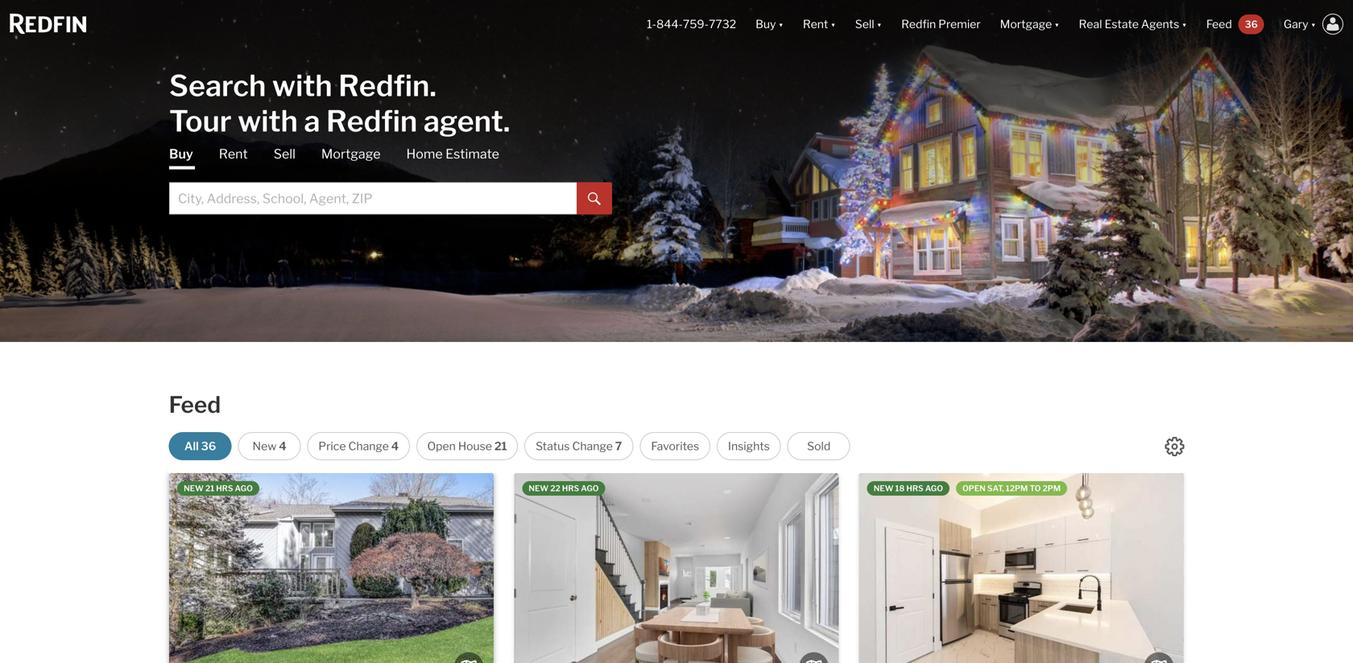 Task type: locate. For each thing, give the bounding box(es) containing it.
▾ for sell ▾
[[877, 17, 882, 31]]

option group
[[169, 432, 850, 461]]

home estimate link
[[406, 145, 499, 163]]

4 left open
[[391, 440, 399, 453]]

buy
[[756, 17, 776, 31], [169, 146, 193, 162]]

open
[[427, 440, 456, 453]]

1 vertical spatial redfin
[[326, 103, 417, 139]]

7732
[[709, 17, 736, 31]]

tab list containing buy
[[169, 145, 612, 215]]

photo of 481 martin luther king jr dr, jersey city, nj 07304 image
[[859, 474, 1184, 664], [1184, 474, 1353, 664]]

Favorites radio
[[640, 432, 710, 461]]

0 vertical spatial feed
[[1206, 17, 1232, 31]]

hrs
[[216, 484, 233, 494], [562, 484, 579, 494], [906, 484, 923, 494]]

sell right the rent link
[[274, 146, 295, 162]]

21 right house
[[494, 440, 507, 453]]

tab list
[[169, 145, 612, 215]]

1 hrs from the left
[[216, 484, 233, 494]]

buy inside buy ▾ dropdown button
[[756, 17, 776, 31]]

mortgage ▾
[[1000, 17, 1060, 31]]

mortgage ▾ button
[[1000, 0, 1060, 48]]

2 change from the left
[[572, 440, 613, 453]]

redfin.
[[338, 68, 436, 103]]

hrs down all option
[[216, 484, 233, 494]]

1 horizontal spatial 21
[[494, 440, 507, 453]]

estimate
[[445, 146, 499, 162]]

sell inside dropdown button
[[855, 17, 874, 31]]

tour
[[169, 103, 232, 139]]

0 vertical spatial rent
[[803, 17, 828, 31]]

1-844-759-7732 link
[[647, 17, 736, 31]]

1 horizontal spatial 4
[[391, 440, 399, 453]]

change
[[348, 440, 389, 453], [572, 440, 613, 453]]

agent.
[[423, 103, 510, 139]]

2 4 from the left
[[391, 440, 399, 453]]

3 hrs from the left
[[906, 484, 923, 494]]

submit search image
[[588, 193, 601, 206]]

1 vertical spatial sell
[[274, 146, 295, 162]]

new
[[184, 484, 204, 494], [529, 484, 549, 494], [874, 484, 894, 494]]

21 down all option
[[205, 484, 214, 494]]

buy right 7732
[[756, 17, 776, 31]]

ago down 'new'
[[235, 484, 253, 494]]

2pm
[[1043, 484, 1061, 494]]

price change 4
[[318, 440, 399, 453]]

3 ago from the left
[[925, 484, 943, 494]]

favorites
[[651, 440, 699, 453]]

1 horizontal spatial new
[[529, 484, 549, 494]]

6 ▾ from the left
[[1311, 17, 1316, 31]]

5 ▾ from the left
[[1182, 17, 1187, 31]]

2 ago from the left
[[581, 484, 599, 494]]

change left 7
[[572, 440, 613, 453]]

0 horizontal spatial buy
[[169, 146, 193, 162]]

3 ▾ from the left
[[877, 17, 882, 31]]

1 photo of 481 martin luther king jr dr, jersey city, nj 07304 image from the left
[[859, 474, 1184, 664]]

2 horizontal spatial ago
[[925, 484, 943, 494]]

▾ right rent ▾
[[877, 17, 882, 31]]

new for new 22 hrs ago
[[529, 484, 549, 494]]

36
[[1245, 18, 1258, 30], [201, 440, 216, 453]]

sell link
[[274, 145, 295, 163]]

new
[[252, 440, 277, 453]]

home estimate
[[406, 146, 499, 162]]

rent for rent
[[219, 146, 248, 162]]

sell right rent ▾
[[855, 17, 874, 31]]

0 horizontal spatial rent
[[219, 146, 248, 162]]

0 horizontal spatial sell
[[274, 146, 295, 162]]

0 vertical spatial sell
[[855, 17, 874, 31]]

▾ right gary
[[1311, 17, 1316, 31]]

1 vertical spatial mortgage
[[321, 146, 381, 162]]

1 4 from the left
[[279, 440, 287, 453]]

1 horizontal spatial sell
[[855, 17, 874, 31]]

0 horizontal spatial 4
[[279, 440, 287, 453]]

rent down tour
[[219, 146, 248, 162]]

redfin
[[901, 17, 936, 31], [326, 103, 417, 139]]

mortgage left real
[[1000, 17, 1052, 31]]

2 horizontal spatial new
[[874, 484, 894, 494]]

change for 7
[[572, 440, 613, 453]]

rent ▾ button
[[803, 0, 836, 48]]

4 right 'new'
[[279, 440, 287, 453]]

mortgage inside mortgage ▾ dropdown button
[[1000, 17, 1052, 31]]

1 horizontal spatial buy
[[756, 17, 776, 31]]

0 vertical spatial 36
[[1245, 18, 1258, 30]]

new 21 hrs ago
[[184, 484, 253, 494]]

ago right 22 at the bottom left
[[581, 484, 599, 494]]

18
[[895, 484, 905, 494]]

price
[[318, 440, 346, 453]]

real estate agents ▾ link
[[1079, 0, 1187, 48]]

sell ▾ button
[[846, 0, 892, 48]]

0 horizontal spatial new
[[184, 484, 204, 494]]

ago right 18
[[925, 484, 943, 494]]

1 horizontal spatial feed
[[1206, 17, 1232, 31]]

▾ for gary ▾
[[1311, 17, 1316, 31]]

0 vertical spatial mortgage
[[1000, 17, 1052, 31]]

new left 22 at the bottom left
[[529, 484, 549, 494]]

0 horizontal spatial mortgage
[[321, 146, 381, 162]]

redfin inside the "search with redfin. tour with a redfin agent."
[[326, 103, 417, 139]]

1 new from the left
[[184, 484, 204, 494]]

redfin left premier
[[901, 17, 936, 31]]

▾ right agents
[[1182, 17, 1187, 31]]

▾ left real
[[1054, 17, 1060, 31]]

sell inside tab list
[[274, 146, 295, 162]]

change right price at the left of page
[[348, 440, 389, 453]]

36 left gary
[[1245, 18, 1258, 30]]

1 vertical spatial 21
[[205, 484, 214, 494]]

rent for rent ▾
[[803, 17, 828, 31]]

▾ for rent ▾
[[831, 17, 836, 31]]

0 vertical spatial redfin
[[901, 17, 936, 31]]

photo of 210 nunda ave, jersey city, nj 07306 image
[[514, 474, 839, 664], [839, 474, 1163, 664]]

rent right 'buy ▾'
[[803, 17, 828, 31]]

36 right "all"
[[201, 440, 216, 453]]

feed right agents
[[1206, 17, 1232, 31]]

new left 18
[[874, 484, 894, 494]]

buy down tour
[[169, 146, 193, 162]]

0 vertical spatial 21
[[494, 440, 507, 453]]

1 horizontal spatial rent
[[803, 17, 828, 31]]

buy for buy ▾
[[756, 17, 776, 31]]

21
[[494, 440, 507, 453], [205, 484, 214, 494]]

redfin up mortgage link
[[326, 103, 417, 139]]

New radio
[[238, 432, 301, 461]]

1 horizontal spatial hrs
[[562, 484, 579, 494]]

2 ▾ from the left
[[831, 17, 836, 31]]

1 horizontal spatial mortgage
[[1000, 17, 1052, 31]]

1 horizontal spatial ago
[[581, 484, 599, 494]]

0 horizontal spatial change
[[348, 440, 389, 453]]

4 ▾ from the left
[[1054, 17, 1060, 31]]

1 horizontal spatial redfin
[[901, 17, 936, 31]]

0 vertical spatial buy
[[756, 17, 776, 31]]

new down "all"
[[184, 484, 204, 494]]

rent ▾ button
[[793, 0, 846, 48]]

mortgage
[[1000, 17, 1052, 31], [321, 146, 381, 162]]

1 vertical spatial 36
[[201, 440, 216, 453]]

mortgage up city, address, school, agent, zip search field
[[321, 146, 381, 162]]

1 vertical spatial buy
[[169, 146, 193, 162]]

agents
[[1141, 17, 1179, 31]]

1 ▾ from the left
[[778, 17, 784, 31]]

2 horizontal spatial hrs
[[906, 484, 923, 494]]

0 horizontal spatial 21
[[205, 484, 214, 494]]

gary
[[1284, 17, 1308, 31]]

4
[[279, 440, 287, 453], [391, 440, 399, 453]]

0 horizontal spatial hrs
[[216, 484, 233, 494]]

sat,
[[987, 484, 1004, 494]]

0 horizontal spatial feed
[[169, 391, 221, 419]]

option group containing all
[[169, 432, 850, 461]]

feed up "all"
[[169, 391, 221, 419]]

redfin premier
[[901, 17, 981, 31]]

▾ left "sell ▾"
[[831, 17, 836, 31]]

▾ left rent ▾
[[778, 17, 784, 31]]

with
[[272, 68, 332, 103], [238, 103, 298, 139]]

1 vertical spatial rent
[[219, 146, 248, 162]]

mortgage link
[[321, 145, 381, 163]]

▾
[[778, 17, 784, 31], [831, 17, 836, 31], [877, 17, 882, 31], [1054, 17, 1060, 31], [1182, 17, 1187, 31], [1311, 17, 1316, 31]]

new 4
[[252, 440, 287, 453]]

rent inside dropdown button
[[803, 17, 828, 31]]

4 inside price change option
[[391, 440, 399, 453]]

2 hrs from the left
[[562, 484, 579, 494]]

0 horizontal spatial 36
[[201, 440, 216, 453]]

feed
[[1206, 17, 1232, 31], [169, 391, 221, 419]]

ago
[[235, 484, 253, 494], [581, 484, 599, 494], [925, 484, 943, 494]]

house
[[458, 440, 492, 453]]

3 new from the left
[[874, 484, 894, 494]]

1 change from the left
[[348, 440, 389, 453]]

1 vertical spatial feed
[[169, 391, 221, 419]]

open sat, 12pm to 2pm
[[962, 484, 1061, 494]]

rent
[[803, 17, 828, 31], [219, 146, 248, 162]]

gary ▾
[[1284, 17, 1316, 31]]

hrs right 18
[[906, 484, 923, 494]]

0 horizontal spatial ago
[[235, 484, 253, 494]]

ago for new 21 hrs ago
[[235, 484, 253, 494]]

photo of 43 mayer dr, montebello, ny 10901 image
[[169, 474, 494, 664], [494, 474, 818, 664]]

1 ago from the left
[[235, 484, 253, 494]]

1 horizontal spatial change
[[572, 440, 613, 453]]

sell
[[855, 17, 874, 31], [274, 146, 295, 162]]

change for 4
[[348, 440, 389, 453]]

all
[[184, 440, 199, 453]]

City, Address, School, Agent, ZIP search field
[[169, 182, 577, 215]]

new 22 hrs ago
[[529, 484, 599, 494]]

0 horizontal spatial redfin
[[326, 103, 417, 139]]

mortgage for mortgage
[[321, 146, 381, 162]]

2 new from the left
[[529, 484, 549, 494]]

Open House radio
[[416, 432, 518, 461]]

hrs right 22 at the bottom left
[[562, 484, 579, 494]]



Task type: describe. For each thing, give the bounding box(es) containing it.
4 inside new radio
[[279, 440, 287, 453]]

2 photo of 210 nunda ave, jersey city, nj 07306 image from the left
[[839, 474, 1163, 664]]

Status Change radio
[[524, 432, 633, 461]]

real
[[1079, 17, 1102, 31]]

36 inside all option
[[201, 440, 216, 453]]

estate
[[1105, 17, 1139, 31]]

Insights radio
[[717, 432, 781, 461]]

ago for new 22 hrs ago
[[581, 484, 599, 494]]

12pm
[[1006, 484, 1028, 494]]

open house 21
[[427, 440, 507, 453]]

2 photo of 481 martin luther king jr dr, jersey city, nj 07304 image from the left
[[1184, 474, 1353, 664]]

rent ▾
[[803, 17, 836, 31]]

buy link
[[169, 145, 193, 170]]

search with redfin. tour with a redfin agent.
[[169, 68, 510, 139]]

new for new 18 hrs ago
[[874, 484, 894, 494]]

real estate agents ▾ button
[[1069, 0, 1197, 48]]

Sold radio
[[787, 432, 850, 461]]

hrs for 22
[[562, 484, 579, 494]]

buy ▾ button
[[756, 0, 784, 48]]

▾ for mortgage ▾
[[1054, 17, 1060, 31]]

to
[[1030, 484, 1041, 494]]

sell ▾ button
[[855, 0, 882, 48]]

buy for buy
[[169, 146, 193, 162]]

hrs for 21
[[216, 484, 233, 494]]

ago for new 18 hrs ago
[[925, 484, 943, 494]]

buy ▾
[[756, 17, 784, 31]]

insights
[[728, 440, 770, 453]]

status
[[536, 440, 570, 453]]

sold
[[807, 440, 831, 453]]

sell for sell
[[274, 146, 295, 162]]

21 inside open house option
[[494, 440, 507, 453]]

mortgage ▾ button
[[990, 0, 1069, 48]]

sell ▾
[[855, 17, 882, 31]]

real estate agents ▾
[[1079, 17, 1187, 31]]

1-844-759-7732
[[647, 17, 736, 31]]

new for new 21 hrs ago
[[184, 484, 204, 494]]

▾ for buy ▾
[[778, 17, 784, 31]]

1 photo of 210 nunda ave, jersey city, nj 07306 image from the left
[[514, 474, 839, 664]]

all 36
[[184, 440, 216, 453]]

844-
[[656, 17, 683, 31]]

redfin premier button
[[892, 0, 990, 48]]

search
[[169, 68, 266, 103]]

7
[[615, 440, 622, 453]]

rent link
[[219, 145, 248, 163]]

All radio
[[169, 432, 232, 461]]

premier
[[938, 17, 981, 31]]

mortgage for mortgage ▾
[[1000, 17, 1052, 31]]

status change 7
[[536, 440, 622, 453]]

1 photo of 43 mayer dr, montebello, ny 10901 image from the left
[[169, 474, 494, 664]]

759-
[[683, 17, 709, 31]]

1 horizontal spatial 36
[[1245, 18, 1258, 30]]

redfin inside redfin premier "button"
[[901, 17, 936, 31]]

2 photo of 43 mayer dr, montebello, ny 10901 image from the left
[[494, 474, 818, 664]]

1-
[[647, 17, 656, 31]]

hrs for 18
[[906, 484, 923, 494]]

home
[[406, 146, 443, 162]]

22
[[550, 484, 560, 494]]

a
[[304, 103, 320, 139]]

buy ▾ button
[[746, 0, 793, 48]]

Price Change radio
[[307, 432, 410, 461]]

▾ inside dropdown button
[[1182, 17, 1187, 31]]

new 18 hrs ago
[[874, 484, 943, 494]]

open
[[962, 484, 986, 494]]

sell for sell ▾
[[855, 17, 874, 31]]



Task type: vqa. For each thing, say whether or not it's contained in the screenshot.
3rd ▾
yes



